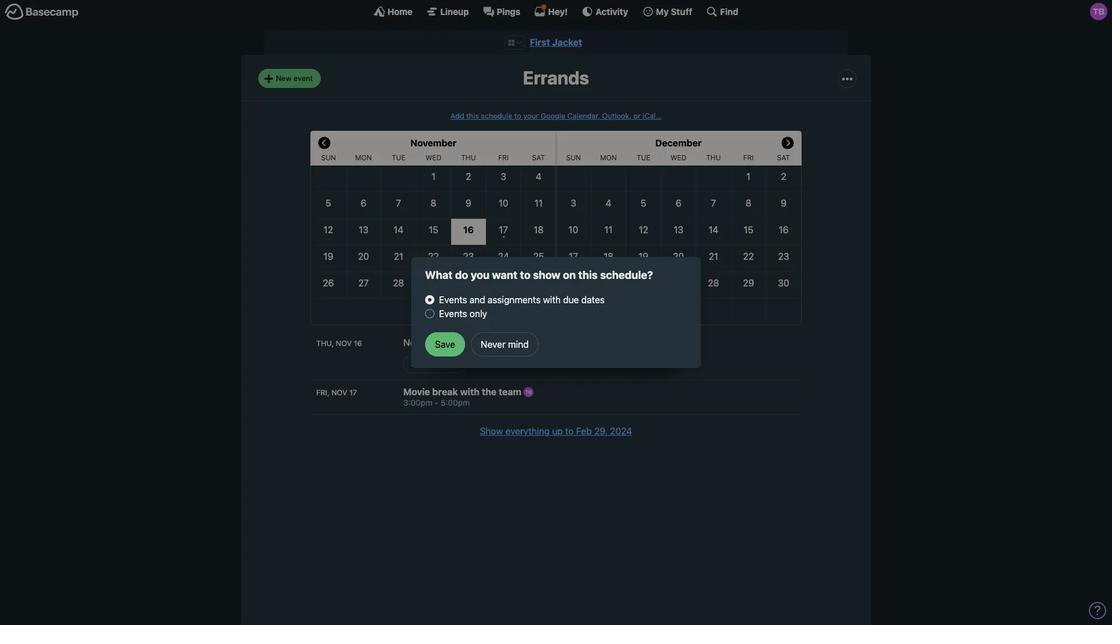 Task type: describe. For each thing, give the bounding box(es) containing it.
thu,
[[316, 339, 334, 348]]

new event link
[[258, 69, 321, 88]]

calendar,
[[568, 112, 600, 120]]

thu, nov 16
[[316, 339, 362, 348]]

wed for december
[[671, 154, 687, 162]]

3:00pm     -     5:00pm
[[403, 398, 470, 408]]

do
[[455, 269, 468, 281]]

sun for november
[[321, 154, 336, 162]]

add this schedule to your google calendar, outlook, or ical… link
[[451, 112, 662, 120]]

activity
[[596, 6, 628, 17]]

what do you want to show on this schedule?
[[425, 269, 653, 281]]

what
[[425, 269, 453, 281]]

nothing's
[[403, 338, 443, 348]]

add for add this schedule to your google calendar, outlook, or ical…
[[451, 112, 464, 120]]

or
[[634, 112, 641, 120]]

fri for november
[[498, 154, 509, 162]]

hey!
[[548, 6, 568, 17]]

thu for november
[[461, 154, 476, 162]]

0 vertical spatial this
[[466, 112, 479, 120]]

assignments
[[488, 295, 541, 305]]

to for up
[[565, 426, 574, 437]]

1 vertical spatial this
[[578, 269, 598, 281]]

pings button
[[483, 6, 520, 17]]

hey! button
[[534, 6, 568, 17]]

1 vertical spatial the
[[482, 387, 497, 398]]

nothing's on the schedule
[[403, 338, 513, 348]]

you
[[471, 269, 490, 281]]

thu for december
[[706, 154, 721, 162]]

0 horizontal spatial on
[[446, 338, 456, 348]]

mon for december
[[600, 154, 617, 162]]

jacket
[[552, 37, 582, 48]]

never mind link
[[471, 333, 539, 357]]

home
[[388, 6, 413, 17]]

tyler black image
[[524, 388, 534, 397]]

tyler black image
[[1090, 3, 1108, 20]]

tue for november
[[392, 154, 405, 162]]

lineup
[[440, 6, 469, 17]]

0 vertical spatial schedule
[[481, 112, 512, 120]]

events and assignments with due dates
[[439, 295, 605, 305]]

17
[[349, 389, 357, 398]]

google
[[541, 112, 565, 120]]

events for events only
[[439, 309, 467, 319]]

errands
[[523, 67, 589, 89]]

first jacket link
[[530, 37, 582, 48]]

movie break with the team
[[403, 387, 524, 398]]

•
[[502, 232, 505, 241]]

tue for december
[[637, 154, 651, 162]]

wed for november
[[426, 154, 442, 162]]

show        everything      up to        feb 29, 2024 button
[[480, 425, 632, 438]]

dates
[[581, 295, 605, 305]]

main element
[[0, 0, 1112, 23]]

never
[[481, 340, 506, 350]]

an
[[428, 359, 436, 369]]

never mind
[[481, 340, 529, 350]]

first jacket
[[530, 37, 582, 48]]

and
[[470, 295, 485, 305]]



Task type: vqa. For each thing, say whether or not it's contained in the screenshot.
the leftmost Add
yes



Task type: locate. For each thing, give the bounding box(es) containing it.
0 vertical spatial add
[[451, 112, 464, 120]]

add an event
[[412, 359, 458, 369]]

my
[[656, 6, 669, 17]]

0 horizontal spatial fri
[[498, 154, 509, 162]]

1 vertical spatial nov
[[331, 389, 347, 398]]

activity link
[[582, 6, 628, 17]]

wed down "december"
[[671, 154, 687, 162]]

1 horizontal spatial add
[[451, 112, 464, 120]]

on up add an event
[[446, 338, 456, 348]]

with up 5:00pm
[[460, 387, 480, 398]]

-
[[435, 398, 439, 408]]

0 vertical spatial with
[[543, 295, 561, 305]]

nov for thu,
[[336, 339, 352, 348]]

1 sun from the left
[[321, 154, 336, 162]]

1 vertical spatial to
[[520, 269, 531, 281]]

0 vertical spatial the
[[459, 338, 472, 348]]

nov left 16 on the bottom left
[[336, 339, 352, 348]]

sat for november
[[532, 154, 545, 162]]

sun for december
[[566, 154, 581, 162]]

december
[[656, 138, 702, 148]]

1 horizontal spatial the
[[482, 387, 497, 398]]

outlook,
[[602, 112, 632, 120]]

schedule
[[481, 112, 512, 120], [475, 338, 513, 348]]

add this schedule to your google calendar, outlook, or ical…
[[451, 112, 662, 120]]

to right up
[[565, 426, 574, 437]]

2 mon from the left
[[600, 154, 617, 162]]

add an event link
[[403, 355, 466, 374]]

1 thu from the left
[[461, 154, 476, 162]]

1 events from the top
[[439, 295, 467, 305]]

5:00pm
[[441, 398, 470, 408]]

thu
[[461, 154, 476, 162], [706, 154, 721, 162]]

0 vertical spatial on
[[563, 269, 576, 281]]

to for schedule
[[514, 112, 521, 120]]

my stuff button
[[642, 6, 693, 17]]

wed
[[426, 154, 442, 162], [671, 154, 687, 162]]

sat
[[532, 154, 545, 162], [777, 154, 790, 162]]

1 sat from the left
[[532, 154, 545, 162]]

1 horizontal spatial event
[[438, 359, 458, 369]]

1 horizontal spatial tue
[[637, 154, 651, 162]]

0 horizontal spatial mon
[[355, 154, 372, 162]]

up
[[552, 426, 563, 437]]

2 vertical spatial to
[[565, 426, 574, 437]]

29,
[[594, 426, 608, 437]]

events only
[[439, 309, 487, 319]]

event right an
[[438, 359, 458, 369]]

16
[[354, 339, 362, 348]]

events
[[439, 295, 467, 305], [439, 309, 467, 319]]

events up events only
[[439, 295, 467, 305]]

to inside button
[[565, 426, 574, 437]]

my stuff
[[656, 6, 693, 17]]

fri,
[[316, 389, 329, 398]]

nov
[[336, 339, 352, 348], [331, 389, 347, 398]]

0 vertical spatial nov
[[336, 339, 352, 348]]

to right the want
[[520, 269, 531, 281]]

1 vertical spatial on
[[446, 338, 456, 348]]

0 horizontal spatial thu
[[461, 154, 476, 162]]

switch accounts image
[[5, 3, 79, 21]]

1 vertical spatial schedule
[[475, 338, 513, 348]]

0 horizontal spatial sun
[[321, 154, 336, 162]]

1 horizontal spatial sat
[[777, 154, 790, 162]]

event
[[294, 74, 313, 83], [438, 359, 458, 369]]

2 sat from the left
[[777, 154, 790, 162]]

1 vertical spatial events
[[439, 309, 467, 319]]

break
[[432, 387, 458, 398]]

0 horizontal spatial this
[[466, 112, 479, 120]]

mind
[[508, 340, 529, 350]]

first
[[530, 37, 550, 48]]

new event
[[276, 74, 313, 83]]

1 vertical spatial add
[[412, 359, 426, 369]]

to
[[514, 112, 521, 120], [520, 269, 531, 281], [565, 426, 574, 437]]

add
[[451, 112, 464, 120], [412, 359, 426, 369]]

1 horizontal spatial wed
[[671, 154, 687, 162]]

the
[[459, 338, 472, 348], [482, 387, 497, 398]]

lineup link
[[426, 6, 469, 17]]

1 wed from the left
[[426, 154, 442, 162]]

0 vertical spatial to
[[514, 112, 521, 120]]

stuff
[[671, 6, 693, 17]]

find
[[720, 6, 739, 17]]

schedule down only
[[475, 338, 513, 348]]

1 horizontal spatial thu
[[706, 154, 721, 162]]

sat for december
[[777, 154, 790, 162]]

add for add an event
[[412, 359, 426, 369]]

1 horizontal spatial mon
[[600, 154, 617, 162]]

nov for fri,
[[331, 389, 347, 398]]

fri for december
[[743, 154, 754, 162]]

november
[[410, 138, 457, 148]]

2024
[[610, 426, 632, 437]]

1 horizontal spatial this
[[578, 269, 598, 281]]

this
[[466, 112, 479, 120], [578, 269, 598, 281]]

2 thu from the left
[[706, 154, 721, 162]]

sun
[[321, 154, 336, 162], [566, 154, 581, 162]]

new
[[276, 74, 292, 83]]

due
[[563, 295, 579, 305]]

0 horizontal spatial add
[[412, 359, 426, 369]]

2 wed from the left
[[671, 154, 687, 162]]

find button
[[706, 6, 739, 17]]

with
[[543, 295, 561, 305], [460, 387, 480, 398]]

the left 'never'
[[459, 338, 472, 348]]

the left team
[[482, 387, 497, 398]]

on
[[563, 269, 576, 281], [446, 338, 456, 348]]

1 horizontal spatial on
[[563, 269, 576, 281]]

your
[[523, 112, 539, 120]]

fri, nov 17
[[316, 389, 357, 398]]

fri
[[498, 154, 509, 162], [743, 154, 754, 162]]

mon for november
[[355, 154, 372, 162]]

to left your
[[514, 112, 521, 120]]

feb
[[576, 426, 592, 437]]

want
[[492, 269, 518, 281]]

1 tue from the left
[[392, 154, 405, 162]]

3:00pm
[[403, 398, 433, 408]]

events left only
[[439, 309, 467, 319]]

add up november
[[451, 112, 464, 120]]

home link
[[374, 6, 413, 17]]

1 fri from the left
[[498, 154, 509, 162]]

0 horizontal spatial sat
[[532, 154, 545, 162]]

show
[[480, 426, 503, 437]]

wed down november
[[426, 154, 442, 162]]

1 horizontal spatial fri
[[743, 154, 754, 162]]

event right new
[[294, 74, 313, 83]]

ical…
[[643, 112, 662, 120]]

1 vertical spatial with
[[460, 387, 480, 398]]

0 vertical spatial event
[[294, 74, 313, 83]]

show        everything      up to        feb 29, 2024
[[480, 426, 632, 437]]

mon
[[355, 154, 372, 162], [600, 154, 617, 162]]

1 horizontal spatial with
[[543, 295, 561, 305]]

0 horizontal spatial with
[[460, 387, 480, 398]]

0 horizontal spatial the
[[459, 338, 472, 348]]

1 vertical spatial event
[[438, 359, 458, 369]]

2 fri from the left
[[743, 154, 754, 162]]

nov left 17
[[331, 389, 347, 398]]

with left due
[[543, 295, 561, 305]]

2 sun from the left
[[566, 154, 581, 162]]

on right show
[[563, 269, 576, 281]]

1 mon from the left
[[355, 154, 372, 162]]

0 horizontal spatial event
[[294, 74, 313, 83]]

0 vertical spatial events
[[439, 295, 467, 305]]

only
[[470, 309, 487, 319]]

0 horizontal spatial tue
[[392, 154, 405, 162]]

schedule left your
[[481, 112, 512, 120]]

schedule?
[[600, 269, 653, 281]]

show
[[533, 269, 561, 281]]

2 events from the top
[[439, 309, 467, 319]]

1 horizontal spatial sun
[[566, 154, 581, 162]]

pings
[[497, 6, 520, 17]]

everything
[[506, 426, 550, 437]]

tue
[[392, 154, 405, 162], [637, 154, 651, 162]]

0 horizontal spatial wed
[[426, 154, 442, 162]]

add left an
[[412, 359, 426, 369]]

events for events and assignments with due dates
[[439, 295, 467, 305]]

2 tue from the left
[[637, 154, 651, 162]]

None submit
[[425, 333, 465, 357]]

movie
[[403, 387, 430, 398]]

team
[[499, 387, 522, 398]]



